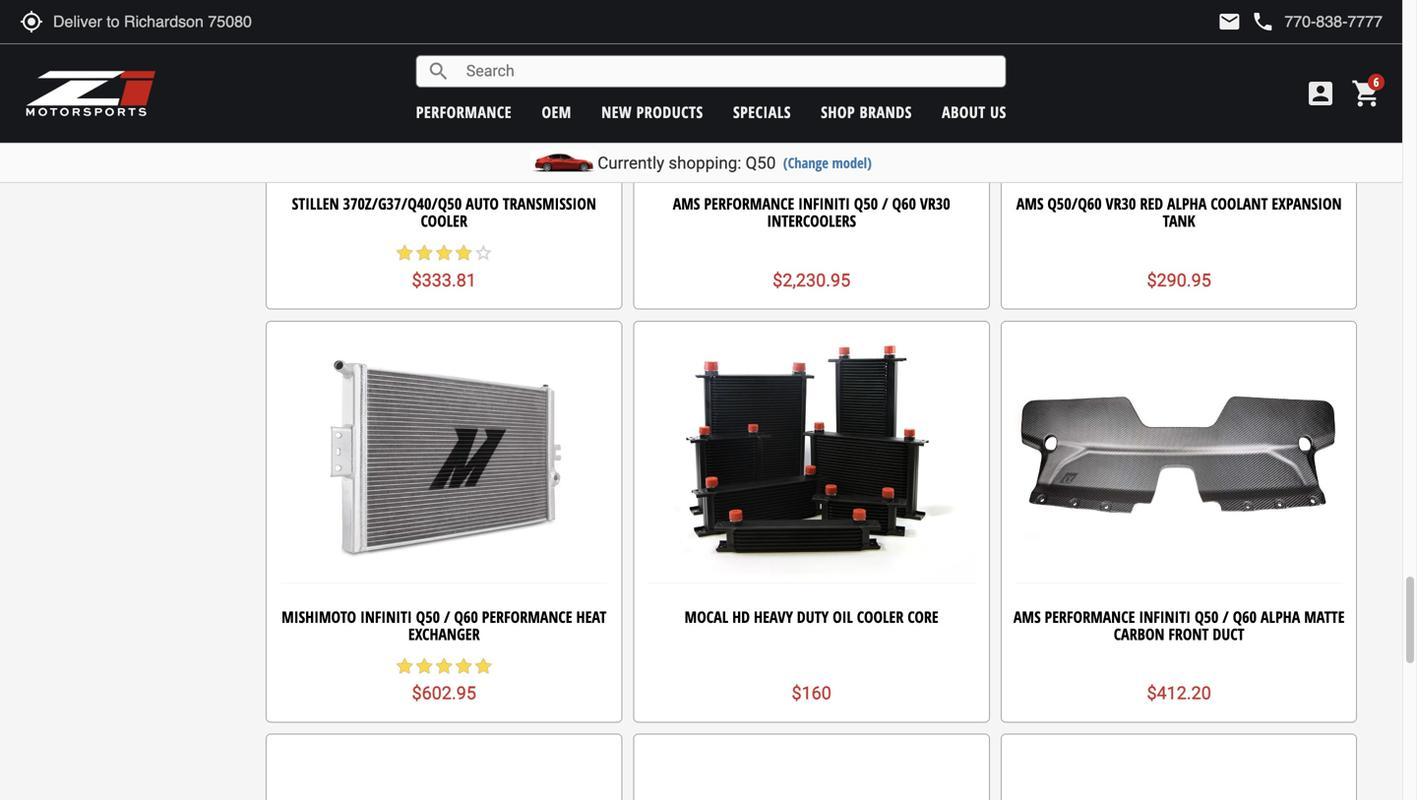 Task type: locate. For each thing, give the bounding box(es) containing it.
0 horizontal spatial q60
[[454, 606, 478, 627]]

performance
[[704, 193, 794, 214], [482, 606, 572, 627], [1045, 606, 1135, 627]]

1 horizontal spatial infiniti
[[798, 193, 850, 214]]

brands
[[860, 101, 912, 123]]

cooler right oil
[[857, 606, 904, 627]]

z1 motorsports logo image
[[25, 69, 157, 118]]

ams for ams performance infiniti q50 / q60 alpha matte carbon front duct
[[1014, 606, 1041, 627]]

0 vertical spatial cooler
[[421, 210, 467, 231]]

intercoolers
[[767, 210, 856, 231]]

vr30 down about at the top of the page
[[920, 193, 950, 214]]

shop brands
[[821, 101, 912, 123]]

auto
[[466, 193, 499, 214]]

carbon
[[1114, 623, 1165, 645]]

q60 for ams performance infiniti q50 / q60 alpha matte carbon front duct
[[1233, 606, 1257, 627]]

stillen 370z/g37/q40/q50 auto transmission cooler
[[292, 193, 596, 231]]

q60 right front
[[1233, 606, 1257, 627]]

red
[[1140, 193, 1163, 214]]

alpha inside "ams q50/q60 vr30 red alpha coolant expansion tank"
[[1167, 193, 1207, 214]]

vr30
[[920, 193, 950, 214], [1106, 193, 1136, 214]]

$412.20
[[1147, 683, 1211, 704]]

/ right intercoolers
[[882, 193, 888, 214]]

/ up star star star star star $602.95
[[444, 606, 450, 627]]

q50 up star star star star star $602.95
[[416, 606, 440, 627]]

0 horizontal spatial performance
[[482, 606, 572, 627]]

1 horizontal spatial performance
[[704, 193, 794, 214]]

q60 inside ams performance infiniti q50 / q60 alpha matte carbon front duct
[[1233, 606, 1257, 627]]

infiniti for ams performance infiniti q50 / q60 vr30 intercoolers
[[798, 193, 850, 214]]

1 horizontal spatial alpha
[[1261, 606, 1300, 627]]

mishimoto infiniti q50 / q60 performance heat exchanger
[[282, 606, 607, 645]]

0 horizontal spatial vr30
[[920, 193, 950, 214]]

2 horizontal spatial /
[[1223, 606, 1229, 627]]

cooler up the star star star star star_border $333.81
[[421, 210, 467, 231]]

0 vertical spatial alpha
[[1167, 193, 1207, 214]]

1 vr30 from the left
[[920, 193, 950, 214]]

2 horizontal spatial q60
[[1233, 606, 1257, 627]]

/ inside ams performance infiniti q50 / q60 vr30 intercoolers
[[882, 193, 888, 214]]

0 horizontal spatial /
[[444, 606, 450, 627]]

infiniti inside ams performance infiniti q50 / q60 vr30 intercoolers
[[798, 193, 850, 214]]

/ inside ams performance infiniti q50 / q60 alpha matte carbon front duct
[[1223, 606, 1229, 627]]

core
[[908, 606, 939, 627]]

0 horizontal spatial alpha
[[1167, 193, 1207, 214]]

account_box link
[[1300, 78, 1341, 109]]

q60 down "brands"
[[892, 193, 916, 214]]

cooler
[[421, 210, 467, 231], [857, 606, 904, 627]]

q50 inside ams performance infiniti q50 / q60 vr30 intercoolers
[[854, 193, 878, 214]]

star
[[395, 243, 415, 263], [415, 243, 434, 263], [434, 243, 454, 263], [454, 243, 474, 263], [395, 656, 415, 676], [415, 656, 434, 676], [434, 656, 454, 676], [454, 656, 474, 676], [474, 656, 493, 676]]

performance inside mishimoto infiniti q50 / q60 performance heat exchanger
[[482, 606, 572, 627]]

infiniti left duct
[[1139, 606, 1191, 627]]

specials link
[[733, 101, 791, 123]]

search
[[427, 60, 450, 83]]

/
[[882, 193, 888, 214], [444, 606, 450, 627], [1223, 606, 1229, 627]]

ams inside ams performance infiniti q50 / q60 alpha matte carbon front duct
[[1014, 606, 1041, 627]]

ams inside "ams q50/q60 vr30 red alpha coolant expansion tank"
[[1016, 193, 1044, 214]]

shop
[[821, 101, 855, 123]]

vr30 left "red"
[[1106, 193, 1136, 214]]

1 horizontal spatial cooler
[[857, 606, 904, 627]]

/ right front
[[1223, 606, 1229, 627]]

infiniti right mishimoto
[[360, 606, 412, 627]]

stillen
[[292, 193, 339, 214]]

infiniti down (change model) link
[[798, 193, 850, 214]]

$290.95
[[1147, 270, 1211, 291]]

performance inside ams performance infiniti q50 / q60 alpha matte carbon front duct
[[1045, 606, 1135, 627]]

performance inside ams performance infiniti q50 / q60 vr30 intercoolers
[[704, 193, 794, 214]]

account_box
[[1305, 78, 1337, 109]]

(change model) link
[[783, 153, 872, 172]]

new products
[[602, 101, 703, 123]]

1 horizontal spatial q60
[[892, 193, 916, 214]]

ams performance infiniti q50 / q60 vr30 intercoolers
[[673, 193, 950, 231]]

new products link
[[602, 101, 703, 123]]

1 horizontal spatial /
[[882, 193, 888, 214]]

q60 up star star star star star $602.95
[[454, 606, 478, 627]]

(change
[[783, 153, 829, 172]]

mocal hd heavy duty oil cooler core
[[685, 606, 939, 627]]

1 horizontal spatial vr30
[[1106, 193, 1136, 214]]

alpha
[[1167, 193, 1207, 214], [1261, 606, 1300, 627]]

infiniti
[[798, 193, 850, 214], [360, 606, 412, 627], [1139, 606, 1191, 627]]

q60
[[892, 193, 916, 214], [454, 606, 478, 627], [1233, 606, 1257, 627]]

alpha left the matte
[[1261, 606, 1300, 627]]

q50
[[746, 153, 776, 173], [854, 193, 878, 214], [416, 606, 440, 627], [1195, 606, 1219, 627]]

infiniti inside mishimoto infiniti q50 / q60 performance heat exchanger
[[360, 606, 412, 627]]

duty
[[797, 606, 829, 627]]

ams
[[673, 193, 700, 214], [1016, 193, 1044, 214], [1014, 606, 1041, 627]]

q50 down model)
[[854, 193, 878, 214]]

q60 inside ams performance infiniti q50 / q60 vr30 intercoolers
[[892, 193, 916, 214]]

alpha inside ams performance infiniti q50 / q60 alpha matte carbon front duct
[[1261, 606, 1300, 627]]

mail link
[[1218, 10, 1241, 33]]

oem
[[542, 101, 572, 123]]

mishimoto
[[282, 606, 356, 627]]

performance for ams performance infiniti q50 / q60 vr30 intercoolers
[[704, 193, 794, 214]]

shopping_cart link
[[1346, 78, 1383, 109]]

heavy
[[754, 606, 793, 627]]

0 horizontal spatial infiniti
[[360, 606, 412, 627]]

q50 right carbon
[[1195, 606, 1219, 627]]

ams inside ams performance infiniti q50 / q60 vr30 intercoolers
[[673, 193, 700, 214]]

us
[[990, 101, 1007, 123]]

2 horizontal spatial performance
[[1045, 606, 1135, 627]]

$602.95
[[412, 683, 476, 704]]

0 horizontal spatial cooler
[[421, 210, 467, 231]]

2 vr30 from the left
[[1106, 193, 1136, 214]]

ams q50/q60 vr30 red alpha coolant expansion tank
[[1016, 193, 1342, 231]]

2 horizontal spatial infiniti
[[1139, 606, 1191, 627]]

infiniti inside ams performance infiniti q50 / q60 alpha matte carbon front duct
[[1139, 606, 1191, 627]]

vr30 inside ams performance infiniti q50 / q60 vr30 intercoolers
[[920, 193, 950, 214]]

vr30 inside "ams q50/q60 vr30 red alpha coolant expansion tank"
[[1106, 193, 1136, 214]]

matte
[[1304, 606, 1345, 627]]

about us link
[[942, 101, 1007, 123]]

alpha right "red"
[[1167, 193, 1207, 214]]

1 vertical spatial alpha
[[1261, 606, 1300, 627]]



Task type: vqa. For each thing, say whether or not it's contained in the screenshot.
AMS Q50/Q60 VR30 Red Alpha Coolant Expansion Tank
yes



Task type: describe. For each thing, give the bounding box(es) containing it.
star star star star star_border $333.81
[[395, 243, 493, 291]]

phone link
[[1251, 10, 1383, 33]]

shopping:
[[669, 153, 741, 173]]

oem link
[[542, 101, 572, 123]]

q50/q60
[[1048, 193, 1102, 214]]

$2,230.95
[[773, 270, 851, 291]]

cooler inside stillen 370z/g37/q40/q50 auto transmission cooler
[[421, 210, 467, 231]]

performance
[[416, 101, 512, 123]]

star star star star star $602.95
[[395, 656, 493, 704]]

about us
[[942, 101, 1007, 123]]

ams performance infiniti q50 / q60 alpha matte carbon front duct
[[1014, 606, 1345, 645]]

specials
[[733, 101, 791, 123]]

tank
[[1163, 210, 1195, 231]]

coolant
[[1211, 193, 1268, 214]]

oil
[[833, 606, 853, 627]]

infiniti for ams performance infiniti q50 / q60 alpha matte carbon front duct
[[1139, 606, 1191, 627]]

shop brands link
[[821, 101, 912, 123]]

new
[[602, 101, 632, 123]]

phone
[[1251, 10, 1275, 33]]

transmission
[[503, 193, 596, 214]]

front
[[1169, 623, 1209, 645]]

/ inside mishimoto infiniti q50 / q60 performance heat exchanger
[[444, 606, 450, 627]]

q60 for ams performance infiniti q50 / q60 vr30 intercoolers
[[892, 193, 916, 214]]

ams for ams q50/q60 vr30 red alpha coolant expansion tank
[[1016, 193, 1044, 214]]

model)
[[832, 153, 872, 172]]

currently shopping: q50 (change model)
[[598, 153, 872, 173]]

q50 inside ams performance infiniti q50 / q60 alpha matte carbon front duct
[[1195, 606, 1219, 627]]

/ for ams performance infiniti q50 / q60 vr30 intercoolers
[[882, 193, 888, 214]]

mail phone
[[1218, 10, 1275, 33]]

expansion
[[1272, 193, 1342, 214]]

performance link
[[416, 101, 512, 123]]

q50 inside mishimoto infiniti q50 / q60 performance heat exchanger
[[416, 606, 440, 627]]

hd
[[732, 606, 750, 627]]

1 vertical spatial cooler
[[857, 606, 904, 627]]

star_border
[[474, 243, 493, 263]]

ams for ams performance infiniti q50 / q60 vr30 intercoolers
[[673, 193, 700, 214]]

mail
[[1218, 10, 1241, 33]]

$333.81
[[412, 270, 476, 291]]

shopping_cart
[[1351, 78, 1383, 109]]

370z/g37/q40/q50
[[343, 193, 462, 214]]

my_location
[[20, 10, 43, 33]]

about
[[942, 101, 986, 123]]

$160
[[792, 683, 832, 704]]

mocal
[[685, 606, 728, 627]]

heat
[[576, 606, 607, 627]]

Search search field
[[450, 56, 1006, 87]]

exchanger
[[408, 623, 480, 645]]

currently
[[598, 153, 664, 173]]

duct
[[1213, 623, 1245, 645]]

performance for ams performance infiniti q50 / q60 alpha matte carbon front duct
[[1045, 606, 1135, 627]]

/ for ams performance infiniti q50 / q60 alpha matte carbon front duct
[[1223, 606, 1229, 627]]

q50 left (change
[[746, 153, 776, 173]]

q60 inside mishimoto infiniti q50 / q60 performance heat exchanger
[[454, 606, 478, 627]]

products
[[636, 101, 703, 123]]



